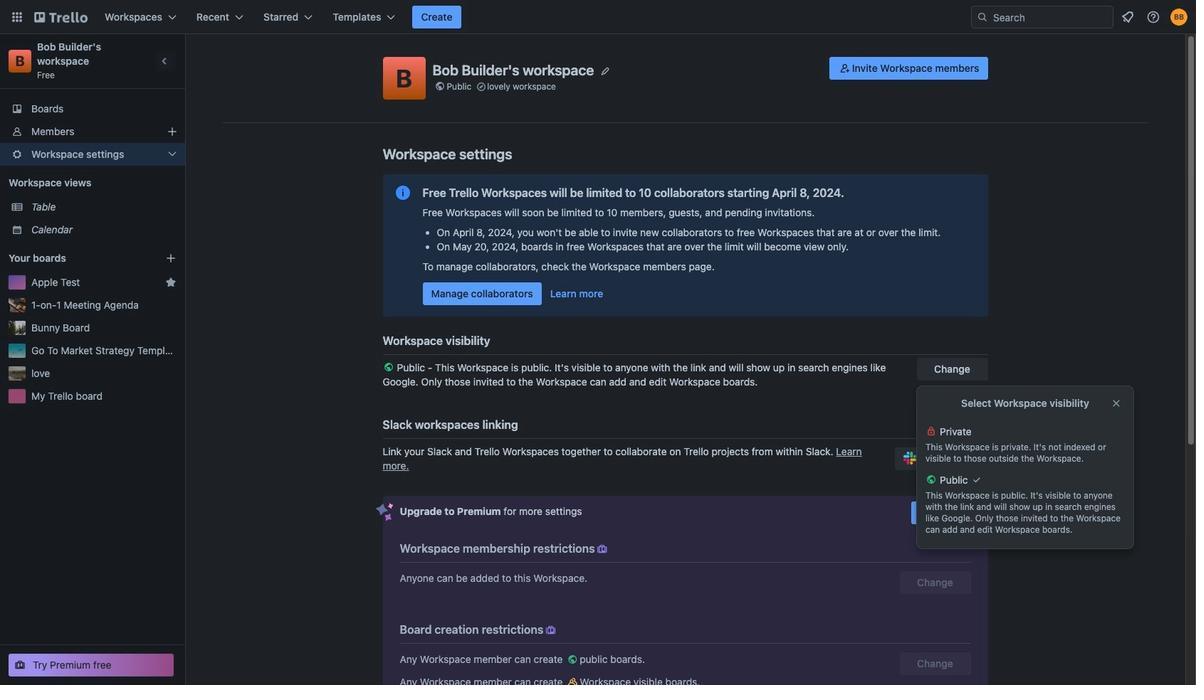 Task type: describe. For each thing, give the bounding box(es) containing it.
0 horizontal spatial sm image
[[544, 624, 558, 638]]

Search field
[[988, 6, 1113, 28]]

1 vertical spatial sm image
[[565, 653, 580, 667]]

search image
[[977, 11, 988, 23]]

sparkle image
[[376, 503, 393, 522]]

your boards with 6 items element
[[9, 250, 144, 267]]



Task type: vqa. For each thing, say whether or not it's contained in the screenshot.
second forward image from the bottom
no



Task type: locate. For each thing, give the bounding box(es) containing it.
starred icon image
[[165, 277, 177, 288]]

add board image
[[165, 253, 177, 264]]

0 notifications image
[[1119, 9, 1136, 26]]

1 horizontal spatial sm image
[[595, 543, 609, 557]]

back to home image
[[34, 6, 88, 28]]

2 vertical spatial sm image
[[565, 676, 580, 686]]

0 vertical spatial sm image
[[595, 543, 609, 557]]

primary element
[[0, 0, 1196, 34]]

0 vertical spatial sm image
[[838, 61, 852, 75]]

bob builder (bobbuilder40) image
[[1171, 9, 1188, 26]]

sm image
[[595, 543, 609, 557], [544, 624, 558, 638]]

open information menu image
[[1146, 10, 1161, 24]]

1 vertical spatial sm image
[[544, 624, 558, 638]]

close popover image
[[1111, 398, 1122, 409]]

sm image
[[838, 61, 852, 75], [565, 653, 580, 667], [565, 676, 580, 686]]

switch to… image
[[10, 10, 24, 24]]

workspace navigation collapse icon image
[[155, 51, 175, 71]]



